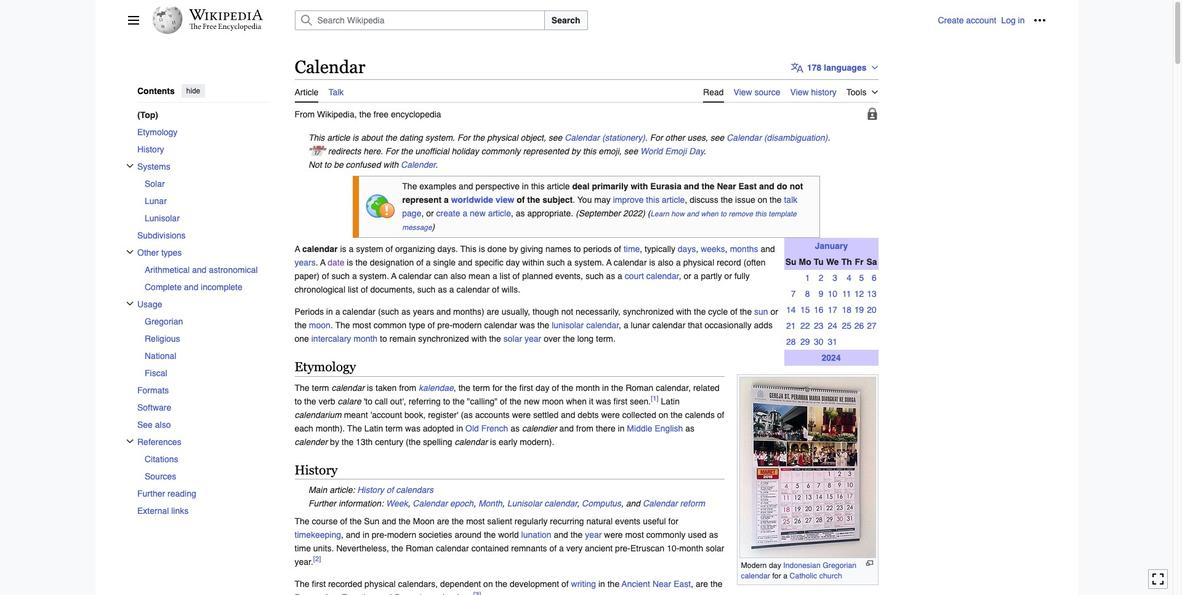 Task type: vqa. For each thing, say whether or not it's contained in the screenshot.


Task type: locate. For each thing, give the bounding box(es) containing it.
2 horizontal spatial also
[[658, 258, 674, 268]]

0 horizontal spatial physical
[[365, 580, 396, 590]]

0 vertical spatial new
[[470, 209, 486, 219]]

22
[[800, 321, 810, 331]]

most up intercalary month link
[[352, 321, 371, 330]]

commonly inside "were most commonly used as time units. nevertheless, the roman calendar contained remnants of a very ancient pre-etruscan 10-month solar year."
[[646, 530, 686, 540]]

were most commonly used as time units. nevertheless, the roman calendar contained remnants of a very ancient pre-etruscan 10-month solar year.
[[295, 530, 724, 567]]

x small image left "systems"
[[126, 162, 133, 170]]

system. inside this article is about the dating system. for the physical object, see calendar (stationery) . for other uses, see calendar (disambiguation) . "📅" redirects here. for the unofficial holiday commonly represented by this emoji, see world emoji day . not to be confused with calender .
[[425, 133, 455, 143]]

year left over
[[525, 334, 541, 344]]

see also
[[137, 420, 171, 430]]

1 horizontal spatial for
[[668, 517, 678, 527]]

salient
[[487, 517, 512, 527]]

2 vertical spatial month
[[679, 544, 703, 554]]

history inside main article: history of calendars further information: week , calendar epoch , month , lunisolar calendar , computus , and calendar reform
[[357, 486, 384, 495]]

0 vertical spatial time
[[624, 244, 640, 254]]

from for and
[[576, 424, 593, 434]]

see down "(stationery)"
[[624, 146, 638, 156]]

8 link
[[800, 289, 810, 299]]

1 vertical spatial not
[[561, 307, 573, 317]]

do
[[777, 182, 787, 192]]

, inside , a lunar calendar that occasionally adds one
[[619, 321, 621, 330]]

out',
[[390, 397, 406, 407]]

sun
[[364, 517, 379, 527]]

further
[[137, 489, 165, 499], [308, 499, 336, 509]]

in right log
[[1018, 15, 1025, 25]]

note up natural
[[295, 497, 878, 511]]

note containing not to be confused with
[[295, 158, 878, 172]]

2 vertical spatial day
[[769, 561, 781, 570]]

worldwide
[[451, 195, 493, 205]]

note containing main article:
[[295, 484, 878, 497]]

1 vertical spatial roman
[[406, 544, 434, 554]]

years up the paper)
[[295, 258, 316, 268]]

1 horizontal spatial new
[[524, 397, 540, 407]]

month inside , the term for the first day of the month in the roman calendar, related to the verb
[[576, 383, 600, 393]]

1 vertical spatial latin
[[364, 424, 383, 434]]

information:
[[339, 499, 384, 509]]

x small image
[[126, 162, 133, 170], [126, 248, 133, 256], [126, 438, 133, 445]]

a down specific
[[492, 271, 497, 281]]

list right chronological
[[348, 285, 358, 295]]

calendar (disambiguation) link
[[727, 133, 828, 143]]

on up english
[[659, 410, 668, 420]]

search
[[552, 15, 580, 25]]

15 link
[[800, 305, 810, 315]]

physical down days on the right of page
[[683, 258, 714, 268]]

1 ( from the left
[[576, 209, 579, 219]]

a inside the 'deal primarily with eurasia and the near east and do not represent a'
[[444, 195, 449, 205]]

meant 'account book, register' (as accounts were settled and debts were collected on the calends of each month). the latin term was adopted in
[[295, 410, 724, 434]]

this
[[308, 133, 325, 143], [460, 244, 476, 254]]

, up nevertheless,
[[341, 530, 343, 540]]

modern inside 'the course of the sun and the moon are the most salient regularly recurring natural events useful for timekeeping , and in pre-modern societies around the world lunation and the year'
[[387, 530, 416, 540]]

globe icon. image
[[366, 195, 395, 219]]

1 horizontal spatial etymology
[[295, 360, 356, 375]]

in inside 'the course of the sun and the moon are the most salient regularly recurring natural events useful for timekeeping , and in pre-modern societies around the world lunation and the year'
[[363, 530, 369, 540]]

as right used
[[709, 530, 718, 540]]

most up around
[[466, 517, 485, 527]]

0 horizontal spatial etymology
[[137, 127, 177, 137]]

1 horizontal spatial see
[[624, 146, 638, 156]]

0 horizontal spatial year
[[525, 334, 541, 344]]

, left discuss
[[685, 195, 687, 205]]

personal tools navigation
[[938, 10, 1049, 30]]

. down the unofficial
[[436, 160, 438, 170]]

not inside the 'deal primarily with eurasia and the near east and do not represent a'
[[790, 182, 803, 192]]

commonly up perspective
[[481, 146, 521, 156]]

day inside is the designation of a single and specific day within such a system. a calendar is also a physical record (often paper) of such a system. a calendar can also mean a list of planned events, such as a
[[506, 258, 520, 268]]

log in and more options image
[[1033, 14, 1046, 26]]

when down discuss
[[701, 210, 718, 219]]

for
[[457, 133, 470, 143], [650, 133, 663, 143], [385, 146, 398, 156]]

0 vertical spatial on
[[758, 195, 767, 205]]

0 vertical spatial synchronized
[[623, 307, 674, 317]]

calendar up emoji,
[[565, 133, 600, 143]]

2 horizontal spatial by
[[571, 146, 580, 156]]

2 x small image from the top
[[126, 248, 133, 256]]

a left lunar
[[624, 321, 628, 330]]

old french as calendier and from there in middle english as calender by the 13th century (the spelling calendar is early modern).
[[295, 424, 695, 447]]

0 horizontal spatial month
[[354, 334, 377, 344]]

1 vertical spatial synchronized
[[418, 334, 469, 344]]

1 view from the left
[[734, 87, 752, 97]]

1 horizontal spatial gregorian
[[823, 561, 857, 570]]

are right ancient near east link
[[696, 580, 708, 590]]

writing
[[571, 580, 596, 590]]

calendar up calare
[[331, 383, 365, 393]]

the for term
[[295, 383, 309, 393]]

when left it
[[566, 397, 587, 407]]

. up the world
[[645, 133, 648, 143]]

note up deal
[[295, 158, 878, 172]]

1 vertical spatial most
[[466, 517, 485, 527]]

this inside learn how and when to remove this template message
[[755, 210, 767, 219]]

0 vertical spatial physical
[[487, 133, 518, 143]]

0 horizontal spatial from
[[399, 383, 416, 393]]

0 horizontal spatial time
[[295, 544, 311, 554]]

by inside old french as calendier and from there in middle english as calender by the 13th century (the spelling calendar is early modern).
[[330, 437, 339, 447]]

as down can
[[438, 285, 447, 295]]

1 vertical spatial etymology
[[295, 360, 356, 375]]

( for ( september 2022 )
[[576, 209, 579, 219]]

178
[[807, 63, 822, 73]]

as inside , or a partly or fully chronological list of documents, such as a calendar of wills.
[[438, 285, 447, 295]]

other types link
[[137, 244, 270, 261]]

1 vertical spatial new
[[524, 397, 540, 407]]

1 vertical spatial was
[[596, 397, 611, 407]]

2
[[819, 273, 824, 283]]

pre- right ancient
[[615, 544, 630, 554]]

calendar inside a calendar is a system of organizing days. this is done by giving names to periods of time , typically days , weeks , months and years . a date
[[302, 244, 338, 254]]

2 vertical spatial physical
[[365, 580, 396, 590]]

lunation link
[[521, 530, 551, 540]]

on right issue
[[758, 195, 767, 205]]

1 vertical spatial are
[[437, 517, 449, 527]]

first inside , the term for the first day of the month in the roman calendar, related to the verb
[[519, 383, 533, 393]]

of up chronological
[[322, 271, 329, 281]]

history up "systems"
[[137, 144, 164, 154]]

0 vertical spatial not
[[790, 182, 803, 192]]

were inside "were most commonly used as time units. nevertheless, the roman calendar contained remnants of a very ancient pre-etruscan 10-month solar year."
[[604, 530, 623, 540]]

accounts
[[475, 410, 510, 420]]

adopted
[[423, 424, 454, 434]]

0 vertical spatial year
[[525, 334, 541, 344]]

, inside , the term for the first day of the month in the roman calendar, related to the verb
[[454, 383, 456, 393]]

1 vertical spatial on
[[659, 410, 668, 420]]

1 horizontal spatial synchronized
[[623, 307, 674, 317]]

to inside , the term for the first day of the month in the roman calendar, related to the verb
[[295, 397, 302, 407]]

for right here.
[[385, 146, 398, 156]]

latin down calendar,
[[661, 397, 680, 407]]

1 vertical spatial list
[[348, 285, 358, 295]]

0 horizontal spatial modern
[[387, 530, 416, 540]]

0 vertical spatial moon
[[309, 321, 331, 330]]

0 horizontal spatial are
[[437, 517, 449, 527]]

month inside "were most commonly used as time units. nevertheless, the roman calendar contained remnants of a very ancient pre-etruscan 10-month solar year."
[[679, 544, 703, 554]]

also
[[658, 258, 674, 268], [450, 271, 466, 281], [155, 420, 171, 430]]

24 link
[[828, 321, 837, 331]]

of right calends
[[717, 410, 724, 420]]

term up verb
[[312, 383, 329, 393]]

0 vertical spatial from
[[399, 383, 416, 393]]

units.
[[313, 544, 334, 554]]

periods in a calendar (such as years and months) are usually, though not necessarily, synchronized with the cycle of the sun
[[295, 307, 768, 317]]

done
[[488, 244, 507, 254]]

this up learn
[[646, 195, 659, 205]]

for up the world
[[650, 133, 663, 143]]

system.
[[425, 133, 455, 143], [574, 258, 604, 268], [359, 271, 389, 281]]

note
[[295, 131, 878, 144], [295, 144, 878, 158], [295, 158, 878, 172], [295, 484, 878, 497], [295, 497, 878, 511]]

lunisolar
[[144, 213, 179, 223], [507, 499, 542, 509]]

1 horizontal spatial latin
[[661, 397, 680, 407]]

12
[[854, 289, 864, 299]]

2 vertical spatial most
[[625, 530, 644, 540]]

time up the court
[[624, 244, 640, 254]]

, up events
[[621, 499, 624, 509]]

encyclopedia
[[391, 109, 441, 119]]

4 note from the top
[[295, 484, 878, 497]]

this inside a calendar is a system of organizing days. this is done by giving names to periods of time , typically days , weeks , months and years . a date
[[460, 244, 476, 254]]

nevertheless,
[[336, 544, 389, 554]]

of inside 'the course of the sun and the moon are the most salient regularly recurring natural events useful for timekeeping , and in pre-modern societies around the world lunation and the year'
[[340, 517, 347, 527]]

the inside old french as calendier and from there in middle english as calender by the 13th century (the spelling calendar is early modern).
[[342, 437, 354, 447]]

article
[[327, 133, 350, 143], [547, 182, 570, 192], [662, 195, 685, 205], [488, 209, 511, 219]]

a inside "were most commonly used as time units. nevertheless, the roman calendar contained remnants of a very ancient pre-etruscan 10-month solar year."
[[559, 544, 564, 554]]

january link
[[815, 241, 848, 251]]

reading
[[167, 489, 196, 499]]

1 vertical spatial year
[[585, 530, 602, 540]]

gregorian inside the gregorian link
[[144, 317, 183, 327]]

one
[[295, 334, 309, 344]]

talk link
[[328, 80, 344, 101]]

date link
[[328, 258, 344, 268]]

of up week 'link'
[[386, 486, 394, 495]]

etymology
[[137, 127, 177, 137], [295, 360, 356, 375]]

0 vertical spatial solar
[[503, 334, 522, 344]]

calender
[[295, 437, 328, 447]]

to inside learn how and when to remove this template message
[[720, 210, 727, 219]]

synchronized
[[623, 307, 674, 317], [418, 334, 469, 344]]

view for view source
[[734, 87, 752, 97]]

and inside learn how and when to remove this template message
[[687, 210, 699, 219]]

as inside "were most commonly used as time units. nevertheless, the roman calendar contained remnants of a very ancient pre-etruscan 10-month solar year."
[[709, 530, 718, 540]]

recurring
[[550, 517, 584, 527]]

th
[[841, 257, 852, 267]]

in inside old french as calendier and from there in middle english as calender by the 13th century (the spelling calendar is early modern).
[[618, 424, 625, 434]]

calendar up moon
[[413, 499, 448, 509]]

very
[[566, 544, 583, 554]]

( september 2022 )
[[576, 209, 645, 219]]

is right the date link
[[347, 258, 353, 268]]

and down other types link
[[192, 265, 206, 275]]

pre- up intercalary month to remain synchronized with the solar year over the long term.
[[437, 321, 453, 330]]

, inside 'the course of the sun and the moon are the most salient regularly recurring natural events useful for timekeeping , and in pre-modern societies around the world lunation and the year'
[[341, 530, 343, 540]]

1 x small image from the top
[[126, 162, 133, 170]]

0 vertical spatial are
[[487, 307, 499, 317]]

0 vertical spatial list
[[500, 271, 510, 281]]

calendar epoch link
[[413, 499, 474, 509]]

calendar up years link
[[302, 244, 338, 254]]

from down debts
[[576, 424, 593, 434]]

the inside or the
[[295, 321, 307, 330]]

calendar
[[295, 57, 365, 77], [565, 133, 600, 143], [727, 133, 762, 143], [413, 499, 448, 509], [643, 499, 678, 509]]

19
[[854, 305, 864, 315]]

from inside old french as calendier and from there in middle english as calender by the 13th century (the spelling calendar is early modern).
[[576, 424, 593, 434]]

by right done at the left
[[509, 244, 518, 254]]

this right days.
[[460, 244, 476, 254]]

history up main at the bottom left
[[295, 463, 338, 478]]

year
[[525, 334, 541, 344], [585, 530, 602, 540]]

1 note from the top
[[295, 131, 878, 144]]

by
[[571, 146, 580, 156], [509, 244, 518, 254], [330, 437, 339, 447]]

2 horizontal spatial term
[[473, 383, 490, 393]]

modern
[[741, 561, 767, 570]]

is inside old french as calendier and from there in middle english as calender by the 13th century (the spelling calendar is early modern).
[[490, 437, 496, 447]]

a
[[444, 195, 449, 205], [463, 209, 467, 219], [349, 244, 354, 254], [426, 258, 431, 268], [567, 258, 572, 268], [676, 258, 681, 268], [352, 271, 357, 281], [492, 271, 497, 281], [618, 271, 622, 281], [694, 271, 699, 281], [449, 285, 454, 295], [335, 307, 340, 317], [624, 321, 628, 330], [559, 544, 564, 554], [783, 572, 788, 581]]

3 note from the top
[[295, 158, 878, 172]]

world
[[640, 146, 663, 156]]

the
[[402, 182, 417, 192], [335, 321, 350, 330], [295, 383, 309, 393], [347, 424, 362, 434], [295, 517, 309, 527], [295, 580, 309, 590]]

in left old on the left bottom of page
[[456, 424, 463, 434]]

giving
[[521, 244, 543, 254]]

2 horizontal spatial was
[[596, 397, 611, 407]]

calendar inside , or a partly or fully chronological list of documents, such as a calendar of wills.
[[457, 285, 490, 295]]

moon inside calare 'to call out', referring to the "calling" of the new moon when it was first seen. [1] latin calendarium
[[542, 397, 564, 407]]

1 horizontal spatial year
[[585, 530, 602, 540]]

languages
[[824, 63, 867, 73]]

and inside is the designation of a single and specific day within such a system. a calendar is also a physical record (often paper) of such a system. a calendar can also mean a list of planned events, such as a
[[458, 258, 472, 268]]

on inside meant 'account book, register' (as accounts were settled and debts were collected on the calends of each month). the latin term was adopted in
[[659, 410, 668, 420]]

from for taken
[[399, 383, 416, 393]]

0 vertical spatial roman
[[626, 383, 653, 393]]

for down calendar reform link
[[668, 517, 678, 527]]

days
[[678, 244, 696, 254]]

to inside a calendar is a system of organizing days. this is done by giving names to periods of time , typically days , weeks , months and years . a date
[[574, 244, 581, 254]]

or right sun link
[[771, 307, 778, 317]]

was inside meant 'account book, register' (as accounts were settled and debts were collected on the calends of each month). the latin term was adopted in
[[405, 424, 420, 434]]

redirects
[[328, 146, 361, 156]]

12 link
[[854, 289, 864, 299]]

to up calendarium
[[295, 397, 302, 407]]

2 horizontal spatial most
[[625, 530, 644, 540]]

in inside , the term for the first day of the month in the roman calendar, related to the verb
[[602, 383, 609, 393]]

0 vertical spatial pre-
[[437, 321, 453, 330]]

of inside , the term for the first day of the month in the roman calendar, related to the verb
[[552, 383, 559, 393]]

1 horizontal spatial day
[[536, 383, 549, 393]]

a up events,
[[567, 258, 572, 268]]

1 vertical spatial gregorian
[[823, 561, 857, 570]]

not right do
[[790, 182, 803, 192]]

for up the holiday
[[457, 133, 470, 143]]

term inside meant 'account book, register' (as accounts were settled and debts were collected on the calends of each month). the latin term was adopted in
[[385, 424, 403, 434]]

this article is about the dating system. for the physical object, see calendar (stationery) . for other uses, see calendar (disambiguation) . "📅" redirects here. for the unofficial holiday commonly represented by this emoji, see world emoji day . not to be confused with calender .
[[308, 133, 830, 170]]

1 vertical spatial lunisolar
[[507, 499, 542, 509]]

0 horizontal spatial solar
[[503, 334, 522, 344]]

7 link
[[786, 289, 796, 299]]

from up out', in the left bottom of the page
[[399, 383, 416, 393]]

etymology down "intercalary"
[[295, 360, 356, 375]]

call
[[375, 397, 388, 407]]

commonly
[[481, 146, 521, 156], [646, 530, 686, 540]]

(such
[[378, 307, 399, 317]]

the inside meant 'account book, register' (as accounts were settled and debts were collected on the calends of each month). the latin term was adopted in
[[671, 410, 683, 420]]

gregorian for gregorian
[[144, 317, 183, 327]]

note up computus link
[[295, 484, 878, 497]]

0 vertical spatial by
[[571, 146, 580, 156]]

0 vertical spatial for
[[492, 383, 503, 393]]

a down periods
[[606, 258, 612, 268]]

of up the accounts
[[500, 397, 507, 407]]

learn
[[650, 210, 669, 219]]

for up the "calling"
[[492, 383, 503, 393]]

day left within
[[506, 258, 520, 268]]

0 horizontal spatial (
[[576, 209, 579, 219]]

development
[[510, 580, 559, 590]]

the down year.
[[295, 580, 309, 590]]

by inside a calendar is a system of organizing days. this is done by giving names to periods of time , typically days , weeks , months and years . a date
[[509, 244, 518, 254]]

pre- down sun
[[372, 530, 387, 540]]

for inside , the term for the first day of the month in the roman calendar, related to the verb
[[492, 383, 503, 393]]

1 vertical spatial modern
[[387, 530, 416, 540]]

1 vertical spatial when
[[566, 397, 587, 407]]

0 horizontal spatial was
[[405, 424, 420, 434]]

1 vertical spatial pre-
[[372, 530, 387, 540]]

0 horizontal spatial system.
[[359, 271, 389, 281]]

church
[[819, 572, 842, 581]]

5 note from the top
[[295, 497, 878, 511]]

calendar down usually,
[[484, 321, 517, 330]]

calendar inside main article: history of calendars further information: week , calendar epoch , month , lunisolar calendar , computus , and calendar reform
[[544, 499, 577, 509]]

september
[[579, 209, 621, 219]]

2 ( from the left
[[645, 209, 650, 219]]

1 vertical spatial physical
[[683, 258, 714, 268]]

31 link
[[828, 337, 837, 347]]

3 x small image from the top
[[126, 438, 133, 445]]

by inside this article is about the dating system. for the physical object, see calendar (stationery) . for other uses, see calendar (disambiguation) . "📅" redirects here. for the unofficial holiday commonly represented by this emoji, see world emoji day . not to be confused with calender .
[[571, 146, 580, 156]]

calendar up term.
[[586, 321, 619, 330]]

0 horizontal spatial this
[[308, 133, 325, 143]]

, left lunar
[[619, 321, 621, 330]]

2 note from the top
[[295, 144, 878, 158]]

modern
[[453, 321, 482, 330], [387, 530, 416, 540]]

with up improve this article link
[[631, 182, 648, 192]]

gregorian inside "gregorian calendar"
[[823, 561, 857, 570]]

physical inside this article is about the dating system. for the physical object, see calendar (stationery) . for other uses, see calendar (disambiguation) . "📅" redirects here. for the unofficial holiday commonly represented by this emoji, see world emoji day . not to be confused with calender .
[[487, 133, 518, 143]]

2 vertical spatial for
[[772, 572, 781, 581]]

0 vertical spatial when
[[701, 210, 718, 219]]

the inside 'the course of the sun and the moon are the most salient regularly recurring natural events useful for timekeeping , and in pre-modern societies around the world lunation and the year'
[[295, 517, 309, 527]]

the inside is the designation of a single and specific day within such a system. a calendar is also a physical record (often paper) of such a system. a calendar can also mean a list of planned events, such as a
[[355, 258, 367, 268]]

1 horizontal spatial (
[[645, 209, 650, 219]]

further inside "link"
[[137, 489, 165, 499]]

near right the ancient
[[653, 580, 671, 590]]

perspective
[[476, 182, 520, 192]]

incomplete
[[200, 282, 242, 292]]

2 horizontal spatial for
[[650, 133, 663, 143]]

Search Wikipedia search field
[[295, 10, 545, 30]]

0 vertical spatial x small image
[[126, 162, 133, 170]]

you may improve this article , discuss the issue on the
[[575, 195, 784, 205]]

new down worldwide view link
[[470, 209, 486, 219]]

sa
[[866, 257, 877, 267]]

most down events
[[625, 530, 644, 540]]

2 horizontal spatial history
[[357, 486, 384, 495]]

1 vertical spatial x small image
[[126, 248, 133, 256]]

1 horizontal spatial by
[[509, 244, 518, 254]]

, left 'month' in the bottom left of the page
[[474, 499, 476, 509]]

national
[[144, 351, 176, 361]]

0 horizontal spatial first
[[312, 580, 326, 590]]

1 vertical spatial history
[[295, 463, 338, 478]]

roman up seen.
[[626, 383, 653, 393]]

2 horizontal spatial for
[[772, 572, 781, 581]]

0 horizontal spatial latin
[[364, 424, 383, 434]]

ancient
[[622, 580, 650, 590]]

religious
[[144, 334, 180, 344]]

2 view from the left
[[790, 87, 809, 97]]

solar inside "were most commonly used as time units. nevertheless, the roman calendar contained remnants of a very ancient pre-etruscan 10-month solar year."
[[706, 544, 724, 554]]

0 vertical spatial east
[[738, 182, 757, 192]]

english
[[655, 424, 683, 434]]

1 horizontal spatial near
[[717, 182, 736, 192]]

calendar down time link
[[614, 258, 647, 268]]

2 horizontal spatial physical
[[683, 258, 714, 268]]

wikipedia,
[[317, 109, 357, 119]]

2 vertical spatial x small image
[[126, 438, 133, 445]]

sources
[[144, 472, 176, 482]]

physical
[[487, 133, 518, 143], [683, 258, 714, 268], [365, 580, 396, 590]]

0 vertical spatial years
[[295, 258, 316, 268]]

in inside meant 'account book, register' (as accounts were settled and debts were collected on the calends of each month). the latin term was adopted in
[[456, 424, 463, 434]]

verb
[[319, 397, 335, 407]]

lunisolar up regularly
[[507, 499, 542, 509]]

1 vertical spatial system.
[[574, 258, 604, 268]]

for down modern day indonesian in the bottom right of the page
[[772, 572, 781, 581]]

0 horizontal spatial pre-
[[372, 530, 387, 540]]

near up issue
[[717, 182, 736, 192]]

0 vertical spatial most
[[352, 321, 371, 330]]

2 horizontal spatial first
[[614, 397, 627, 407]]

1 horizontal spatial roman
[[626, 383, 653, 393]]

0 vertical spatial gregorian
[[144, 317, 183, 327]]

latin inside meant 'account book, register' (as accounts were settled and debts were collected on the calends of each month). the latin term was adopted in
[[364, 424, 383, 434]]

term inside , the term for the first day of the month in the roman calendar, related to the verb
[[473, 383, 490, 393]]

when inside calare 'to call out', referring to the "calling" of the new moon when it was first seen. [1] latin calendarium
[[566, 397, 587, 407]]

article up the "redirects"
[[327, 133, 350, 143]]

1 horizontal spatial commonly
[[646, 530, 686, 540]]

east up issue
[[738, 182, 757, 192]]

writing link
[[571, 580, 596, 590]]

0 horizontal spatial gregorian
[[144, 317, 183, 327]]

with left 'calender'
[[383, 160, 398, 170]]

free
[[374, 109, 388, 119]]

it
[[589, 397, 593, 407]]

log in link
[[1001, 15, 1025, 25]]

first up 'settled'
[[519, 383, 533, 393]]

, up recurring on the bottom of page
[[577, 499, 579, 509]]

1 vertical spatial month
[[576, 383, 600, 393]]

26
[[854, 321, 864, 331]]

, up salient
[[502, 499, 505, 509]]

history up information:
[[357, 486, 384, 495]]

1 horizontal spatial east
[[738, 182, 757, 192]]

calendar inside old french as calendier and from there in middle english as calender by the 13th century (the spelling calendar is early modern).
[[455, 437, 488, 447]]

0 horizontal spatial most
[[352, 321, 371, 330]]



Task type: describe. For each thing, give the bounding box(es) containing it.
list inside is the designation of a single and specific day within such a system. a calendar is also a physical record (often paper) of such a system. a calendar can also mean a list of planned events, such as a
[[500, 271, 510, 281]]

lunar
[[631, 321, 650, 330]]

of down organizing
[[416, 258, 424, 268]]

23
[[814, 321, 824, 331]]

indonesian link
[[783, 561, 821, 570]]

30 link
[[814, 337, 824, 347]]

1 horizontal spatial was
[[520, 321, 535, 330]]

contained
[[471, 544, 509, 554]]

wikipedia image
[[189, 9, 263, 20]]

calare
[[338, 397, 361, 407]]

lunisolar inside main article: history of calendars further information: week , calendar epoch , month , lunisolar calendar , computus , and calendar reform
[[507, 499, 542, 509]]

note containing "📅" redirects here. for the unofficial holiday commonly represented by this emoji, see
[[295, 144, 878, 158]]

calendar inside , a lunar calendar that occasionally adds one
[[652, 321, 685, 330]]

weeks
[[701, 244, 725, 254]]

search button
[[544, 10, 588, 30]]

a left partly
[[694, 271, 699, 281]]

a down system
[[352, 271, 357, 281]]

year inside 'the course of the sun and the moon are the most salient regularly recurring natural events useful for timekeeping , and in pre-modern societies around the world lunation and the year'
[[585, 530, 602, 540]]

record
[[717, 258, 741, 268]]

in up the moon link
[[326, 307, 333, 317]]

time inside a calendar is a system of organizing days. this is done by giving names to periods of time , typically days , weeks , months and years . a date
[[624, 244, 640, 254]]

designation
[[370, 258, 414, 268]]

formats link
[[137, 382, 270, 399]]

2 vertical spatial system.
[[359, 271, 389, 281]]

language progressive image
[[791, 61, 803, 74]]

when inside learn how and when to remove this template message
[[701, 210, 718, 219]]

january
[[815, 241, 848, 251]]

meant
[[344, 410, 368, 420]]

0 horizontal spatial term
[[312, 383, 329, 393]]

a up documents,
[[391, 271, 396, 281]]

fully
[[734, 271, 750, 281]]

calendar main content
[[290, 55, 1046, 596]]

as inside is the designation of a single and specific day within such a system. a calendar is also a physical record (often paper) of such a system. a calendar can also mean a list of planned events, such as a
[[606, 271, 615, 281]]

events,
[[555, 271, 583, 281]]

calendar down typically
[[646, 271, 679, 281]]

of right the view
[[517, 195, 525, 205]]

were up there
[[601, 410, 620, 420]]

a calendar is a system of organizing days. this is done by giving names to periods of time , typically days , weeks , months and years . a date
[[295, 244, 775, 268]]

the inside "were most commonly used as time units. nevertheless, the roman calendar contained remnants of a very ancient pre-etruscan 10-month solar year."
[[391, 544, 403, 554]]

solar
[[144, 179, 164, 189]]

are inside 'the course of the sun and the moon are the most salient regularly recurring natural events useful for timekeeping , and in pre-modern societies around the world lunation and the year'
[[437, 517, 449, 527]]

intercalary month to remain synchronized with the solar year over the long term.
[[311, 334, 616, 344]]

systems link
[[137, 158, 270, 175]]

events
[[615, 517, 641, 527]]

periods
[[583, 244, 612, 254]]

and right sun
[[382, 517, 396, 527]]

of up occasionally
[[730, 307, 737, 317]]

uses,
[[687, 133, 708, 143]]

calendar inside "were most commonly used as time units. nevertheless, the roman calendar contained remnants of a very ancient pre-etruscan 10-month solar year."
[[436, 544, 469, 554]]

the free encyclopedia image
[[190, 23, 262, 31]]

for inside 'the course of the sun and the moon are the most salient regularly recurring natural events useful for timekeeping , and in pre-modern societies around the world lunation and the year'
[[668, 517, 678, 527]]

and up nevertheless,
[[346, 530, 360, 540]]

2 vertical spatial also
[[155, 420, 171, 430]]

1 horizontal spatial are
[[487, 307, 499, 317]]

calendar right uses,
[[727, 133, 762, 143]]

east inside the 'deal primarily with eurasia and the near east and do not represent a'
[[738, 182, 757, 192]]

x small image for other types
[[126, 248, 133, 256]]

is left done at the left
[[479, 244, 485, 254]]

list inside , or a partly or fully chronological list of documents, such as a calendar of wills.
[[348, 285, 358, 295]]

gregorian for gregorian calendar
[[823, 561, 857, 570]]

view for view history
[[790, 87, 809, 97]]

cycle
[[708, 307, 728, 317]]

with down moon . the most common type of pre-modern calendar was the lunisolar calendar
[[471, 334, 487, 344]]

article down the view
[[488, 209, 511, 219]]

x small image for systems
[[126, 162, 133, 170]]

0 vertical spatial lunisolar
[[144, 213, 179, 223]]

in up the worldwide view of the subject
[[522, 182, 529, 192]]

wills.
[[502, 285, 520, 295]]

lunation
[[521, 530, 551, 540]]

calendar (stationery) link
[[565, 133, 645, 143]]

0 horizontal spatial synchronized
[[418, 334, 469, 344]]

discuss
[[690, 195, 718, 205]]

the inside the 'deal primarily with eurasia and the near east and do not represent a'
[[702, 182, 715, 192]]

or left partly
[[684, 271, 691, 281]]

of left time link
[[614, 244, 621, 254]]

create a new article link
[[436, 209, 511, 219]]

0 horizontal spatial )
[[432, 222, 435, 232]]

lunisolar link
[[144, 210, 270, 227]]

commonly inside this article is about the dating system. for the physical object, see calendar (stationery) . for other uses, see calendar (disambiguation) . "📅" redirects here. for the unofficial holiday commonly represented by this emoji, see world emoji day . not to be confused with calender .
[[481, 146, 521, 156]]

2 horizontal spatial day
[[769, 561, 781, 570]]

as right (such
[[401, 307, 411, 317]]

. down uses,
[[704, 146, 706, 156]]

a up years link
[[295, 244, 300, 254]]

the up intercalary month link
[[335, 321, 350, 330]]

calendar up the useful at the right
[[643, 499, 678, 509]]

calendar inside "gregorian calendar"
[[741, 572, 770, 581]]

improve this article link
[[613, 195, 685, 205]]

, down used
[[691, 580, 693, 590]]

a left the court
[[618, 271, 622, 281]]

month
[[478, 499, 502, 509]]

near inside the 'deal primarily with eurasia and the near east and do not represent a'
[[717, 182, 736, 192]]

0 vertical spatial )
[[642, 209, 645, 219]]

13
[[867, 289, 877, 299]]

1 vertical spatial near
[[653, 580, 671, 590]]

etymology inside calendar element
[[295, 360, 356, 375]]

as down calends
[[685, 424, 695, 434]]

or inside or the
[[771, 307, 778, 317]]

and inside a calendar is a system of organizing days. this is done by giving names to periods of time , typically days , weeks , months and years . a date
[[761, 244, 775, 254]]

date
[[328, 258, 344, 268]]

and inside "link"
[[184, 282, 198, 292]]

was inside calare 'to call out', referring to the "calling" of the new moon when it was first seen. [1] latin calendarium
[[596, 397, 611, 407]]

, or create a new article , as appropriate.
[[421, 209, 573, 219]]

2 horizontal spatial are
[[696, 580, 708, 590]]

subject
[[543, 195, 573, 205]]

Search search field
[[280, 10, 938, 30]]

a up months)
[[449, 285, 454, 295]]

2 horizontal spatial on
[[758, 195, 767, 205]]

source
[[755, 87, 780, 97]]

2022
[[623, 209, 642, 219]]

1 horizontal spatial modern
[[453, 321, 482, 330]]

calendar element
[[295, 103, 878, 596]]

further inside main article: history of calendars further information: week , calendar epoch , month , lunisolar calendar , computus , and calendar reform
[[308, 499, 336, 509]]

calendar left (such
[[342, 307, 376, 317]]

and up you may improve this article , discuss the issue on the
[[684, 182, 699, 192]]

common
[[373, 321, 407, 330]]

the for course
[[295, 517, 309, 527]]

9
[[819, 289, 824, 299]]

history
[[811, 87, 837, 97]]

and left do
[[759, 182, 774, 192]]

and down recurring on the bottom of page
[[554, 530, 568, 540]]

of inside meant 'account book, register' (as accounts were settled and debts were collected on the calends of each month). the latin term was adopted in
[[717, 410, 724, 420]]

a down modern day indonesian in the bottom right of the page
[[783, 572, 788, 581]]

, down calendars
[[408, 499, 410, 509]]

1 vertical spatial east
[[674, 580, 691, 590]]

2 vertical spatial first
[[312, 580, 326, 590]]

2 link
[[814, 273, 824, 283]]

and up moon . the most common type of pre-modern calendar was the lunisolar calendar
[[436, 307, 451, 317]]

represented
[[523, 146, 569, 156]]

external
[[137, 506, 169, 516]]

and up worldwide on the left top of the page
[[459, 182, 473, 192]]

physical inside is the designation of a single and specific day within such a system. a calendar is also a physical record (often paper) of such a system. a calendar can also mean a list of planned events, such as a
[[683, 258, 714, 268]]

or down record
[[724, 271, 732, 281]]

a left the single
[[426, 258, 431, 268]]

1 vertical spatial also
[[450, 271, 466, 281]]

calendar up talk link
[[295, 57, 365, 77]]

calender
[[401, 160, 436, 170]]

, left weeks
[[696, 244, 698, 254]]

roman inside , the term for the first day of the month in the roman calendar, related to the verb
[[626, 383, 653, 393]]

1 vertical spatial years
[[413, 307, 434, 317]]

28 29 30 31
[[786, 337, 837, 347]]

other
[[665, 133, 685, 143]]

subdivisions
[[137, 230, 185, 240]]

14
[[786, 305, 796, 315]]

as up early
[[511, 424, 520, 434]]

calendar left can
[[399, 271, 432, 281]]

1 horizontal spatial history
[[295, 463, 338, 478]]

mo
[[799, 257, 811, 267]]

debts
[[578, 410, 599, 420]]

days.
[[437, 244, 458, 254]]

to inside this article is about the dating system. for the physical object, see calendar (stationery) . for other uses, see calendar (disambiguation) . "📅" redirects here. for the unofficial holiday commonly represented by this emoji, see world emoji day . not to be confused with calender .
[[324, 160, 331, 170]]

. inside a calendar is a system of organizing days. this is done by giving names to periods of time , typically days , weeks , months and years . a date
[[316, 258, 318, 268]]

0 vertical spatial also
[[658, 258, 674, 268]]

of left the writing
[[561, 580, 569, 590]]

eurasia
[[650, 182, 682, 192]]

type
[[409, 321, 425, 330]]

a up "intercalary"
[[335, 307, 340, 317]]

in right 'writing' link
[[598, 580, 605, 590]]

2 horizontal spatial system.
[[574, 258, 604, 268]]

of inside calare 'to call out', referring to the "calling" of the new moon when it was first seen. [1] latin calendarium
[[500, 397, 507, 407]]

chronological
[[295, 285, 345, 295]]

calendar,
[[656, 383, 691, 393]]

calends
[[685, 410, 715, 420]]

most inside "were most commonly used as time units. nevertheless, the roman calendar contained remnants of a very ancient pre-etruscan 10-month solar year."
[[625, 530, 644, 540]]

(as
[[461, 410, 473, 420]]

30
[[814, 337, 824, 347]]

this inside this article is about the dating system. for the physical object, see calendar (stationery) . for other uses, see calendar (disambiguation) . "📅" redirects here. for the unofficial holiday commonly represented by this emoji, see world emoji day . not to be confused with calender .
[[583, 146, 596, 156]]

week
[[386, 499, 408, 509]]

and inside old french as calendier and from there in middle english as calender by the 13th century (the spelling calendar is early modern).
[[559, 424, 574, 434]]

13 link
[[867, 289, 877, 299]]

, inside , or a partly or fully chronological list of documents, such as a calendar of wills.
[[679, 271, 681, 281]]

25 link
[[842, 321, 851, 331]]

0 horizontal spatial see
[[548, 133, 562, 143]]

21
[[786, 321, 796, 331]]

with up 'that'
[[676, 307, 691, 317]]

of inside "were most commonly used as time units. nevertheless, the roman calendar contained remnants of a very ancient pre-etruscan 10-month solar year."
[[549, 544, 557, 554]]

most inside 'the course of the sun and the moon are the most salient regularly recurring natural events useful for timekeeping , and in pre-modern societies around the world lunation and the year'
[[466, 517, 485, 527]]

of left documents,
[[361, 285, 368, 295]]

article:
[[329, 486, 355, 495]]

is up 'to
[[367, 383, 373, 393]]

periods
[[295, 307, 324, 317]]

of right the type
[[428, 321, 435, 330]]

the course of the sun and the moon are the most salient regularly recurring natural events useful for timekeeping , and in pre-modern societies around the world lunation and the year
[[295, 517, 678, 540]]

that
[[688, 321, 702, 330]]

the for first
[[295, 580, 309, 590]]

day inside , the term for the first day of the month in the roman calendar, related to the verb
[[536, 383, 549, 393]]

the term calendar is taken from kalendae
[[295, 383, 454, 393]]

article up subject
[[547, 182, 570, 192]]

article inside this article is about the dating system. for the physical object, see calendar (stationery) . for other uses, see calendar (disambiguation) . "📅" redirects here. for the unofficial holiday commonly represented by this emoji, see world emoji day . not to be confused with calender .
[[327, 133, 350, 143]]

types
[[161, 248, 182, 258]]

calendars
[[396, 486, 433, 495]]

further reading
[[137, 489, 196, 499]]

complete and incomplete link
[[144, 279, 270, 296]]

a left the date link
[[320, 258, 325, 268]]

main article: history of calendars further information: week , calendar epoch , month , lunisolar calendar , computus , and calendar reform
[[308, 486, 705, 509]]

create
[[436, 209, 460, 219]]

4 link
[[842, 273, 851, 283]]

lunar link
[[144, 192, 270, 210]]

kalendae link
[[419, 383, 454, 393]]

26 link
[[854, 321, 864, 331]]

article link
[[295, 80, 319, 103]]

a down days link
[[676, 258, 681, 268]]

0 horizontal spatial for
[[385, 146, 398, 156]]

and inside meant 'account book, register' (as accounts were settled and debts were collected on the calends of each month). the latin term was adopted in
[[561, 410, 575, 420]]

with inside the 'deal primarily with eurasia and the near east and do not represent a'
[[631, 182, 648, 192]]

the inside meant 'account book, register' (as accounts were settled and debts were collected on the calends of each month). the latin term was adopted in
[[347, 424, 362, 434]]

7
[[791, 289, 796, 299]]

such down names
[[547, 258, 565, 268]]

as down the worldwide view of the subject
[[516, 209, 525, 219]]

. down the history
[[828, 133, 830, 143]]

a down worldwide on the left top of the page
[[463, 209, 467, 219]]

were up calendier at bottom
[[512, 410, 531, 420]]

x small image
[[126, 300, 133, 307]]

a inside , a lunar calendar that occasionally adds one
[[624, 321, 628, 330]]

0 horizontal spatial new
[[470, 209, 486, 219]]

1 horizontal spatial for
[[457, 133, 470, 143]]

with inside this article is about the dating system. for the physical object, see calendar (stationery) . for other uses, see calendar (disambiguation) . "📅" redirects here. for the unofficial holiday commonly represented by this emoji, see world emoji day . not to be confused with calender .
[[383, 160, 398, 170]]

each
[[295, 424, 313, 434]]

is up the date link
[[340, 244, 346, 254]]

intercalary
[[311, 334, 351, 344]]

. up "intercalary"
[[331, 321, 333, 330]]

time inside "were most commonly used as time units. nevertheless, the roman calendar contained remnants of a very ancient pre-etruscan 10-month solar year."
[[295, 544, 311, 554]]

lunisolar calendar link
[[552, 321, 619, 330]]

etymology inside etymology link
[[137, 127, 177, 137]]

, left typically
[[640, 244, 642, 254]]

to down common
[[380, 334, 387, 344]]

the for examples
[[402, 182, 417, 192]]

article up 'how'
[[662, 195, 685, 205]]

is up court calendar link
[[649, 258, 655, 268]]

is inside this article is about the dating system. for the physical object, see calendar (stationery) . for other uses, see calendar (disambiguation) . "📅" redirects here. for the unofficial holiday commonly represented by this emoji, see world emoji day . not to be confused with calender .
[[352, 133, 359, 143]]

of inside main article: history of calendars further information: week , calendar epoch , month , lunisolar calendar , computus , and calendar reform
[[386, 486, 394, 495]]

note containing further information:
[[295, 497, 878, 511]]

18 link
[[842, 305, 851, 315]]

occasionally
[[705, 321, 752, 330]]

note containing this article is about the dating system. for the physical object, see
[[295, 131, 878, 144]]

calendier
[[522, 424, 557, 434]]

roman inside "were most commonly used as time units. nevertheless, the roman calendar contained remnants of a very ancient pre-etruscan 10-month solar year."
[[406, 544, 434, 554]]

3 link
[[828, 273, 837, 283]]

fullscreen image
[[1152, 574, 1164, 586]]

2 vertical spatial on
[[483, 580, 493, 590]]

such right events,
[[585, 271, 604, 281]]

first inside calare 'to call out', referring to the "calling" of the new moon when it was first seen. [1] latin calendarium
[[614, 397, 627, 407]]

( for (
[[645, 209, 650, 219]]

of left 'wills.'
[[492, 285, 499, 295]]

new inside calare 'to call out', referring to the "calling" of the new moon when it was first seen. [1] latin calendarium
[[524, 397, 540, 407]]

menu image
[[127, 14, 139, 26]]

or down represent
[[426, 209, 434, 219]]

in inside personal tools navigation
[[1018, 15, 1025, 25]]

page semi-protected image
[[866, 108, 878, 120]]

years inside a calendar is a system of organizing days. this is done by giving names to periods of time , typically days , weeks , months and years . a date
[[295, 258, 316, 268]]

0 horizontal spatial history
[[137, 144, 164, 154]]

31
[[828, 337, 837, 347]]

latin inside calare 'to call out', referring to the "calling" of the new moon when it was first seen. [1] latin calendarium
[[661, 397, 680, 407]]

early
[[499, 437, 517, 447]]

. left you
[[573, 195, 575, 205]]

this inside this article is about the dating system. for the physical object, see calendar (stationery) . for other uses, see calendar (disambiguation) . "📅" redirects here. for the unofficial holiday commonly represented by this emoji, see world emoji day . not to be confused with calender .
[[308, 133, 325, 143]]

x small image for references
[[126, 438, 133, 445]]

court calendar
[[625, 271, 679, 281]]

pre- inside "were most commonly used as time units. nevertheless, the roman calendar contained remnants of a very ancient pre-etruscan 10-month solar year."
[[615, 544, 630, 554]]

organizing
[[395, 244, 435, 254]]

holiday
[[452, 146, 479, 156]]

of up 'wills.'
[[513, 271, 520, 281]]

such down the date link
[[331, 271, 350, 281]]

, up record
[[725, 244, 728, 254]]

this up subject
[[531, 182, 545, 192]]

2 horizontal spatial see
[[710, 133, 724, 143]]

and inside main article: history of calendars further information: week , calendar epoch , month , lunisolar calendar , computus , and calendar reform
[[626, 499, 640, 509]]

to inside calare 'to call out', referring to the "calling" of the new moon when it was first seen. [1] latin calendarium
[[443, 397, 450, 407]]

, down represent
[[421, 209, 424, 219]]

pre- inside 'the course of the sun and the moon are the most salient regularly recurring natural events useful for timekeeping , and in pre-modern societies around the world lunation and the year'
[[372, 530, 387, 540]]

of up the designation
[[386, 244, 393, 254]]

27
[[867, 321, 877, 331]]

, down the worldwide view of the subject
[[511, 209, 513, 219]]



